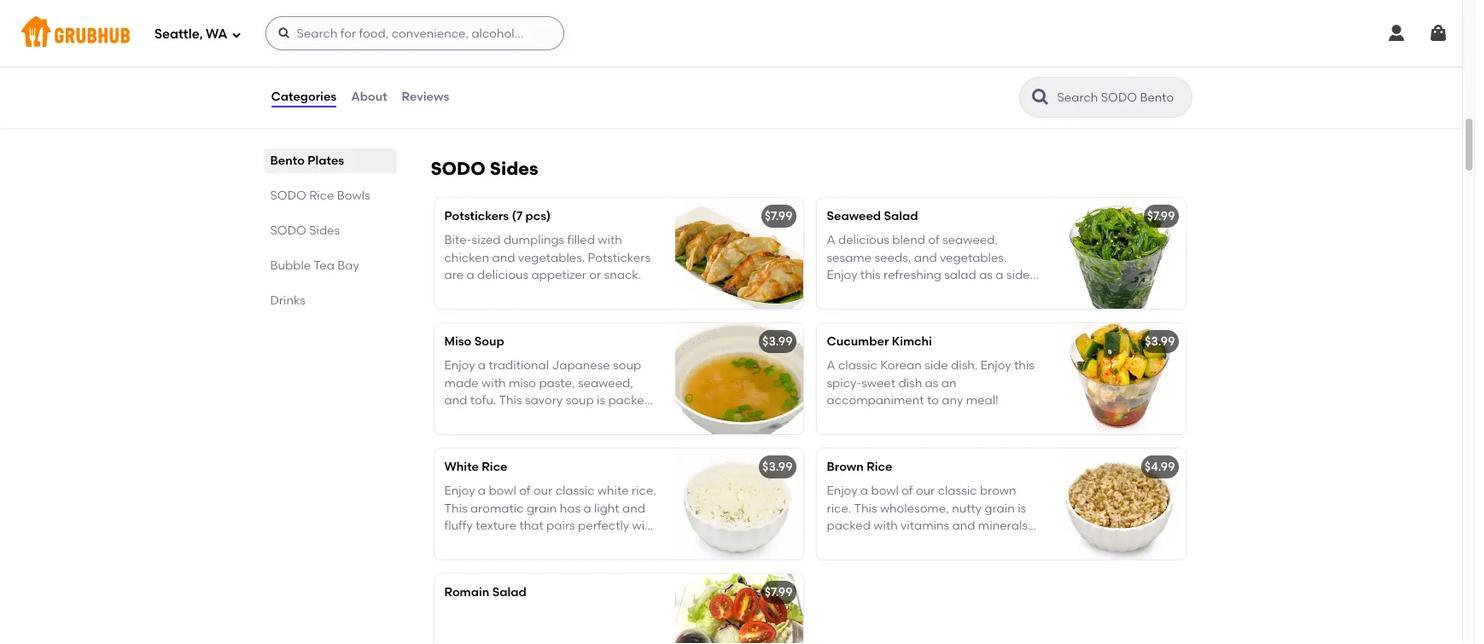 Task type: vqa. For each thing, say whether or not it's contained in the screenshot.
Bean
yes



Task type: describe. For each thing, give the bounding box(es) containing it.
search icon image
[[1030, 87, 1050, 108]]

reviews button
[[401, 67, 450, 128]]

refreshing
[[884, 268, 941, 283]]

categories button
[[270, 67, 337, 128]]

fried
[[479, 15, 509, 30]]

0 horizontal spatial svg image
[[231, 29, 241, 40]]

romain salad
[[444, 586, 527, 600]]

bubble tea bay tab
[[270, 257, 390, 275]]

classic
[[838, 359, 877, 373]]

about
[[351, 90, 387, 104]]

bento
[[270, 154, 305, 168]]

a inside a delicious blend of seaweed, sesame seeds, and vegetables. enjoy this refreshing salad as a side dish or an appetizer.
[[996, 268, 1004, 283]]

vegetables. inside a delicious blend of seaweed, sesame seeds, and vegetables. enjoy this refreshing salad as a side dish or an appetizer.
[[940, 251, 1007, 265]]

paste,
[[539, 376, 575, 391]]

over
[[575, 39, 600, 54]]

0 vertical spatial sodo
[[431, 158, 485, 179]]

kimchi
[[892, 335, 932, 349]]

seattle,
[[155, 26, 203, 42]]

a for a delicious blend of seaweed, sesame seeds, and vegetables. enjoy this refreshing salad as a side dish or an appetizer.
[[827, 233, 835, 248]]

an inside a classic korean side dish. enjoy this spicy-sweet dish as an accompaniment to any meal!
[[941, 376, 957, 391]]

Search SODO Bento search field
[[1056, 90, 1186, 106]]

white rice
[[444, 460, 508, 475]]

spicy image
[[444, 97, 460, 112]]

rice for white rice
[[482, 460, 508, 475]]

brown
[[827, 460, 864, 475]]

pcs)
[[525, 209, 551, 224]]

a delicious blend of seaweed, sesame seeds, and vegetables. enjoy this refreshing salad as a side dish or an appetizer.
[[827, 233, 1030, 300]]

of
[[928, 233, 940, 248]]

seaweed
[[827, 209, 881, 224]]

seeds,
[[875, 251, 911, 265]]

plates
[[308, 154, 344, 168]]

spicy fried tofu served over white rice with bean sprouts and cucumber kimchi
[[444, 39, 634, 88]]

with inside spicy fried tofu served over white rice with bean sprouts and cucumber kimchi
[[469, 57, 493, 71]]

romain salad image
[[675, 575, 803, 644]]

snack.
[[604, 268, 641, 283]]

cucumber
[[827, 335, 889, 349]]

as inside a classic korean side dish. enjoy this spicy-sweet dish as an accompaniment to any meal!
[[925, 376, 939, 391]]

white rice image
[[675, 449, 803, 560]]

please
[[575, 411, 614, 425]]

(7
[[512, 209, 523, 224]]

to inside enjoy a traditional japanese soup made with miso paste, seaweed, and tofu. this savory soup is packed with flavor and sure to please any palate.
[[560, 411, 572, 425]]

salad for romain salad
[[492, 586, 527, 600]]

enjoy inside a classic korean side dish. enjoy this spicy-sweet dish as an accompaniment to any meal!
[[981, 359, 1011, 373]]

bite-sized dumplings filled with chicken and vegetables. potstickers are a delicious appetizer or snack.
[[444, 233, 651, 283]]

$3.99 for a classic korean side dish. enjoy this spicy-sweet dish as an accompaniment to any meal!
[[1145, 335, 1175, 349]]

drinks
[[270, 294, 305, 308]]

svg image
[[1386, 23, 1407, 44]]

flavor
[[471, 411, 504, 425]]

$7.99 for a delicious blend of seaweed, sesame seeds, and vegetables. enjoy this refreshing salad as a side dish or an appetizer.
[[1147, 209, 1175, 224]]

enjoy inside enjoy a traditional japanese soup made with miso paste, seaweed, and tofu. this savory soup is packed with flavor and sure to please any palate.
[[444, 359, 475, 373]]

$4.99
[[1145, 460, 1175, 475]]

and inside spicy fried tofu served over white rice with bean sprouts and cucumber kimchi
[[575, 57, 598, 71]]

sodo for sodo sides tab
[[270, 224, 306, 238]]

this inside a classic korean side dish. enjoy this spicy-sweet dish as an accompaniment to any meal!
[[1014, 359, 1035, 373]]

Search for food, convenience, alcohol... search field
[[265, 16, 564, 50]]

miso soup
[[444, 335, 504, 349]]

$3.99 for enjoy a traditional japanese soup made with miso paste, seaweed, and tofu. this savory soup is packed with flavor and sure to please any palate.
[[762, 335, 793, 349]]

salad
[[944, 268, 976, 283]]

cucumber kimchi
[[827, 335, 932, 349]]

brown rice
[[827, 460, 892, 475]]

sodo for the sodo rice bowls tab
[[270, 189, 306, 203]]

bento plates
[[270, 154, 344, 168]]

and inside a delicious blend of seaweed, sesame seeds, and vegetables. enjoy this refreshing salad as a side dish or an appetizer.
[[914, 251, 937, 265]]

tea
[[314, 259, 335, 273]]

are
[[444, 268, 464, 283]]

2 horizontal spatial svg image
[[1428, 23, 1449, 44]]

dish inside a delicious blend of seaweed, sesame seeds, and vegetables. enjoy this refreshing salad as a side dish or an appetizer.
[[827, 285, 851, 300]]

traditional
[[489, 359, 549, 373]]

a classic korean side dish. enjoy this spicy-sweet dish as an accompaniment to any meal!
[[827, 359, 1035, 408]]

an inside a delicious blend of seaweed, sesame seeds, and vegetables. enjoy this refreshing salad as a side dish or an appetizer.
[[868, 285, 883, 300]]

enjoy a traditional japanese soup made with miso paste, seaweed, and tofu. this savory soup is packed with flavor and sure to please any palate.
[[444, 359, 652, 443]]

bowl
[[568, 15, 596, 30]]

bite-
[[444, 233, 472, 248]]

spicy for spicy fried tofu served over white rice with bean sprouts and cucumber kimchi
[[444, 39, 476, 54]]

as inside a delicious blend of seaweed, sesame seeds, and vegetables. enjoy this refreshing salad as a side dish or an appetizer.
[[979, 268, 993, 283]]

spicy for spicy fried tofu rice bowl
[[444, 15, 476, 30]]

reviews
[[402, 90, 449, 104]]

miso soup image
[[675, 324, 803, 435]]

filled
[[567, 233, 595, 248]]

white
[[444, 460, 479, 475]]

made
[[444, 376, 479, 391]]

served
[[534, 39, 572, 54]]

a inside bite-sized dumplings filled with chicken and vegetables. potstickers are a delicious appetizer or snack.
[[467, 268, 474, 283]]

bowls
[[337, 189, 370, 203]]

bubble
[[270, 259, 311, 273]]

0 vertical spatial sodo sides
[[431, 158, 538, 179]]

kimchi
[[507, 74, 545, 88]]

cucumber
[[444, 74, 504, 88]]

miso
[[509, 376, 536, 391]]

about button
[[350, 67, 388, 128]]

blend
[[892, 233, 925, 248]]

spicy-
[[827, 376, 862, 391]]

0 horizontal spatial potstickers
[[444, 209, 509, 224]]

side inside a classic korean side dish. enjoy this spicy-sweet dish as an accompaniment to any meal!
[[925, 359, 948, 373]]

romain
[[444, 586, 489, 600]]

and inside bite-sized dumplings filled with chicken and vegetables. potstickers are a delicious appetizer or snack.
[[492, 251, 515, 265]]

wa
[[206, 26, 228, 42]]

tofu
[[508, 39, 531, 54]]

bay
[[337, 259, 359, 273]]

bento plates tab
[[270, 152, 390, 170]]

1 vertical spatial soup
[[566, 394, 594, 408]]

meal!
[[966, 394, 999, 408]]

or inside a delicious blend of seaweed, sesame seeds, and vegetables. enjoy this refreshing salad as a side dish or an appetizer.
[[853, 285, 865, 300]]

white
[[603, 39, 634, 54]]



Task type: locate. For each thing, give the bounding box(es) containing it.
with up cucumber
[[469, 57, 493, 71]]

dish down sesame on the top of page
[[827, 285, 851, 300]]

2 a from the top
[[827, 359, 835, 373]]

packed
[[608, 394, 652, 408]]

a up sesame on the top of page
[[827, 233, 835, 248]]

1 vertical spatial as
[[925, 376, 939, 391]]

a for a classic korean side dish. enjoy this spicy-sweet dish as an accompaniment to any meal!
[[827, 359, 835, 373]]

seaweed, up "is"
[[578, 376, 633, 391]]

1 horizontal spatial sodo sides
[[431, 158, 538, 179]]

an
[[868, 285, 883, 300], [941, 376, 957, 391]]

enjoy inside a delicious blend of seaweed, sesame seeds, and vegetables. enjoy this refreshing salad as a side dish or an appetizer.
[[827, 268, 858, 283]]

with up tofu.
[[482, 376, 506, 391]]

1 vertical spatial an
[[941, 376, 957, 391]]

1 vertical spatial sodo
[[270, 189, 306, 203]]

an down dish.
[[941, 376, 957, 391]]

sodo rice bowls
[[270, 189, 370, 203]]

seaweed, inside a delicious blend of seaweed, sesame seeds, and vegetables. enjoy this refreshing salad as a side dish or an appetizer.
[[943, 233, 998, 248]]

vegetables. up salad
[[940, 251, 1007, 265]]

sodo up potstickers (7 pcs)
[[431, 158, 485, 179]]

spicy fried tofu rice bowl image
[[675, 4, 803, 115]]

this
[[860, 268, 881, 283], [1014, 359, 1035, 373]]

$3.99
[[762, 335, 793, 349], [1145, 335, 1175, 349], [762, 460, 793, 475]]

0 vertical spatial salad
[[884, 209, 918, 224]]

0 horizontal spatial soup
[[566, 394, 594, 408]]

0 horizontal spatial any
[[616, 411, 638, 425]]

1 vertical spatial a
[[827, 359, 835, 373]]

1 vertical spatial potstickers
[[588, 251, 651, 265]]

0 horizontal spatial sodo sides
[[270, 224, 340, 238]]

1 vertical spatial spicy
[[444, 39, 476, 54]]

1 horizontal spatial a
[[478, 359, 486, 373]]

sodo
[[431, 158, 485, 179], [270, 189, 306, 203], [270, 224, 306, 238]]

0 vertical spatial an
[[868, 285, 883, 300]]

as down kimchi
[[925, 376, 939, 391]]

potstickers up sized
[[444, 209, 509, 224]]

1 vertical spatial side
[[925, 359, 948, 373]]

vegetables.
[[518, 251, 585, 265], [940, 251, 1007, 265]]

0 horizontal spatial vegetables.
[[518, 251, 585, 265]]

1 horizontal spatial to
[[927, 394, 939, 408]]

1 a from the top
[[827, 233, 835, 248]]

seaweed,
[[943, 233, 998, 248], [578, 376, 633, 391]]

sides
[[490, 158, 538, 179], [309, 224, 340, 238]]

fried
[[478, 39, 505, 54]]

0 vertical spatial dish
[[827, 285, 851, 300]]

korean
[[880, 359, 922, 373]]

any inside enjoy a traditional japanese soup made with miso paste, seaweed, and tofu. this savory soup is packed with flavor and sure to please any palate.
[[616, 411, 638, 425]]

delicious inside bite-sized dumplings filled with chicken and vegetables. potstickers are a delicious appetizer or snack.
[[477, 268, 528, 283]]

0 horizontal spatial delicious
[[477, 268, 528, 283]]

and down sized
[[492, 251, 515, 265]]

seaweed, inside enjoy a traditional japanese soup made with miso paste, seaweed, and tofu. this savory soup is packed with flavor and sure to please any palate.
[[578, 376, 633, 391]]

0 horizontal spatial to
[[560, 411, 572, 425]]

1 horizontal spatial this
[[1014, 359, 1035, 373]]

2 spicy from the top
[[444, 39, 476, 54]]

$7.99
[[765, 209, 793, 224], [1147, 209, 1175, 224], [765, 586, 793, 600]]

0 horizontal spatial seaweed,
[[578, 376, 633, 391]]

sodo rice bowls tab
[[270, 187, 390, 205]]

tofu.
[[470, 394, 496, 408]]

this down sesame on the top of page
[[860, 268, 881, 283]]

2 vegetables. from the left
[[940, 251, 1007, 265]]

0 vertical spatial any
[[942, 394, 963, 408]]

this
[[499, 394, 522, 408]]

a
[[467, 268, 474, 283], [996, 268, 1004, 283], [478, 359, 486, 373]]

any left meal!
[[942, 394, 963, 408]]

with
[[469, 57, 493, 71], [598, 233, 622, 248], [482, 376, 506, 391], [444, 411, 469, 425]]

a inside a classic korean side dish. enjoy this spicy-sweet dish as an accompaniment to any meal!
[[827, 359, 835, 373]]

sodo sides up potstickers (7 pcs)
[[431, 158, 538, 179]]

and down of
[[914, 251, 937, 265]]

rice left bowls
[[309, 189, 334, 203]]

chicken
[[444, 251, 489, 265]]

0 vertical spatial soup
[[613, 359, 641, 373]]

miso
[[444, 335, 472, 349]]

sesame
[[827, 251, 872, 265]]

sweet
[[862, 376, 896, 391]]

rice up served
[[539, 15, 565, 30]]

sodo up bubble
[[270, 224, 306, 238]]

0 vertical spatial sides
[[490, 158, 538, 179]]

a down soup
[[478, 359, 486, 373]]

savory
[[525, 394, 563, 408]]

dish.
[[951, 359, 978, 373]]

categories
[[271, 90, 337, 104]]

sodo inside tab
[[270, 224, 306, 238]]

0 vertical spatial seaweed,
[[943, 233, 998, 248]]

$7.99 for bite-sized dumplings filled with chicken and vegetables. potstickers are a delicious appetizer or snack.
[[765, 209, 793, 224]]

or inside bite-sized dumplings filled with chicken and vegetables. potstickers are a delicious appetizer or snack.
[[589, 268, 601, 283]]

0 horizontal spatial side
[[925, 359, 948, 373]]

salad for seaweed salad
[[884, 209, 918, 224]]

sized
[[472, 233, 501, 248]]

seaweed salad image
[[1057, 198, 1185, 309]]

1 horizontal spatial any
[[942, 394, 963, 408]]

a
[[827, 233, 835, 248], [827, 359, 835, 373]]

1 horizontal spatial side
[[1006, 268, 1030, 283]]

0 vertical spatial this
[[860, 268, 881, 283]]

a right salad
[[996, 268, 1004, 283]]

this right dish.
[[1014, 359, 1035, 373]]

1 vertical spatial dish
[[898, 376, 922, 391]]

vegetables. inside bite-sized dumplings filled with chicken and vegetables. potstickers are a delicious appetizer or snack.
[[518, 251, 585, 265]]

spicy fried tofu rice bowl
[[444, 15, 596, 30]]

rice for sodo rice bowls
[[309, 189, 334, 203]]

is
[[597, 394, 605, 408]]

sprouts
[[529, 57, 572, 71]]

seaweed, up salad
[[943, 233, 998, 248]]

0 vertical spatial side
[[1006, 268, 1030, 283]]

any inside a classic korean side dish. enjoy this spicy-sweet dish as an accompaniment to any meal!
[[942, 394, 963, 408]]

and down the made
[[444, 394, 467, 408]]

1 horizontal spatial an
[[941, 376, 957, 391]]

tofu
[[512, 15, 537, 30]]

delicious inside a delicious blend of seaweed, sesame seeds, and vegetables. enjoy this refreshing salad as a side dish or an appetizer.
[[838, 233, 889, 248]]

2 vertical spatial sodo
[[270, 224, 306, 238]]

1 vertical spatial any
[[616, 411, 638, 425]]

or left "snack."
[[589, 268, 601, 283]]

rice for brown rice
[[867, 460, 892, 475]]

0 vertical spatial a
[[827, 233, 835, 248]]

rice right the brown
[[867, 460, 892, 475]]

or down sesame on the top of page
[[853, 285, 865, 300]]

svg image
[[1428, 23, 1449, 44], [277, 26, 291, 40], [231, 29, 241, 40]]

side left dish.
[[925, 359, 948, 373]]

side inside a delicious blend of seaweed, sesame seeds, and vegetables. enjoy this refreshing salad as a side dish or an appetizer.
[[1006, 268, 1030, 283]]

0 horizontal spatial as
[[925, 376, 939, 391]]

with up the palate.
[[444, 411, 469, 425]]

appetizer.
[[886, 285, 944, 300]]

svg image right svg icon
[[1428, 23, 1449, 44]]

1 vertical spatial seaweed,
[[578, 376, 633, 391]]

and down this
[[507, 411, 530, 425]]

1 vertical spatial this
[[1014, 359, 1035, 373]]

1 horizontal spatial delicious
[[838, 233, 889, 248]]

1 horizontal spatial or
[[853, 285, 865, 300]]

a up spicy-
[[827, 359, 835, 373]]

as
[[979, 268, 993, 283], [925, 376, 939, 391]]

0 vertical spatial or
[[589, 268, 601, 283]]

1 horizontal spatial soup
[[613, 359, 641, 373]]

potstickers (7 pcs)
[[444, 209, 551, 224]]

potstickers (7 pcs) image
[[675, 198, 803, 309]]

potstickers up "snack."
[[588, 251, 651, 265]]

sodo inside tab
[[270, 189, 306, 203]]

salad
[[884, 209, 918, 224], [492, 586, 527, 600]]

bubble tea bay
[[270, 259, 359, 273]]

a inside enjoy a traditional japanese soup made with miso paste, seaweed, and tofu. this savory soup is packed with flavor and sure to please any palate.
[[478, 359, 486, 373]]

soup up packed
[[613, 359, 641, 373]]

1 spicy from the top
[[444, 15, 476, 30]]

0 horizontal spatial salad
[[492, 586, 527, 600]]

2 horizontal spatial a
[[996, 268, 1004, 283]]

brown rice image
[[1057, 449, 1185, 560]]

1 horizontal spatial dish
[[898, 376, 922, 391]]

1 vertical spatial to
[[560, 411, 572, 425]]

delicious down sized
[[477, 268, 528, 283]]

spicy up rice
[[444, 39, 476, 54]]

salad up blend
[[884, 209, 918, 224]]

with right filled in the left top of the page
[[598, 233, 622, 248]]

with inside bite-sized dumplings filled with chicken and vegetables. potstickers are a delicious appetizer or snack.
[[598, 233, 622, 248]]

0 vertical spatial to
[[927, 394, 939, 408]]

seattle, wa
[[155, 26, 228, 42]]

sure
[[533, 411, 557, 425]]

dumplings
[[504, 233, 564, 248]]

a inside a delicious blend of seaweed, sesame seeds, and vegetables. enjoy this refreshing salad as a side dish or an appetizer.
[[827, 233, 835, 248]]

1 vertical spatial delicious
[[477, 268, 528, 283]]

a right are
[[467, 268, 474, 283]]

rice
[[539, 15, 565, 30], [309, 189, 334, 203], [482, 460, 508, 475], [867, 460, 892, 475]]

0 vertical spatial delicious
[[838, 233, 889, 248]]

0 horizontal spatial this
[[860, 268, 881, 283]]

and
[[575, 57, 598, 71], [492, 251, 515, 265], [914, 251, 937, 265], [444, 394, 467, 408], [507, 411, 530, 425]]

sodo sides up bubble tea bay
[[270, 224, 340, 238]]

cucumber kimchi image
[[1057, 324, 1185, 435]]

0 horizontal spatial an
[[868, 285, 883, 300]]

to left meal!
[[927, 394, 939, 408]]

2 horizontal spatial enjoy
[[981, 359, 1011, 373]]

1 horizontal spatial enjoy
[[827, 268, 858, 283]]

appetizer
[[531, 268, 587, 283]]

sodo down bento in the top of the page
[[270, 189, 306, 203]]

dish
[[827, 285, 851, 300], [898, 376, 922, 391]]

1 horizontal spatial svg image
[[277, 26, 291, 40]]

1 vertical spatial sides
[[309, 224, 340, 238]]

accompaniment
[[827, 394, 924, 408]]

0 horizontal spatial dish
[[827, 285, 851, 300]]

1 vertical spatial sodo sides
[[270, 224, 340, 238]]

1 vertical spatial or
[[853, 285, 865, 300]]

dish inside a classic korean side dish. enjoy this spicy-sweet dish as an accompaniment to any meal!
[[898, 376, 922, 391]]

1 horizontal spatial sides
[[490, 158, 538, 179]]

enjoy right dish.
[[981, 359, 1011, 373]]

side right salad
[[1006, 268, 1030, 283]]

sides up the tea
[[309, 224, 340, 238]]

svg image right wa
[[231, 29, 241, 40]]

sides inside sodo sides tab
[[309, 224, 340, 238]]

0 horizontal spatial a
[[467, 268, 474, 283]]

enjoy up the made
[[444, 359, 475, 373]]

soup left "is"
[[566, 394, 594, 408]]

to right sure at left
[[560, 411, 572, 425]]

this inside a delicious blend of seaweed, sesame seeds, and vegetables. enjoy this refreshing salad as a side dish or an appetizer.
[[860, 268, 881, 283]]

to inside a classic korean side dish. enjoy this spicy-sweet dish as an accompaniment to any meal!
[[927, 394, 939, 408]]

enjoy
[[827, 268, 858, 283], [444, 359, 475, 373], [981, 359, 1011, 373]]

enjoy down sesame on the top of page
[[827, 268, 858, 283]]

an down seeds,
[[868, 285, 883, 300]]

1 vegetables. from the left
[[518, 251, 585, 265]]

1 vertical spatial salad
[[492, 586, 527, 600]]

0 horizontal spatial or
[[589, 268, 601, 283]]

as right salad
[[979, 268, 993, 283]]

sodo sides inside tab
[[270, 224, 340, 238]]

1 horizontal spatial as
[[979, 268, 993, 283]]

sides up (7
[[490, 158, 538, 179]]

any down packed
[[616, 411, 638, 425]]

soup
[[474, 335, 504, 349]]

rice right white at the bottom left of page
[[482, 460, 508, 475]]

side
[[1006, 268, 1030, 283], [925, 359, 948, 373]]

salad right romain
[[492, 586, 527, 600]]

1 horizontal spatial vegetables.
[[940, 251, 1007, 265]]

0 vertical spatial spicy
[[444, 15, 476, 30]]

drinks tab
[[270, 292, 390, 310]]

1 horizontal spatial potstickers
[[588, 251, 651, 265]]

0 vertical spatial potstickers
[[444, 209, 509, 224]]

any
[[942, 394, 963, 408], [616, 411, 638, 425]]

japanese
[[552, 359, 610, 373]]

1 horizontal spatial salad
[[884, 209, 918, 224]]

spicy inside spicy fried tofu served over white rice with bean sprouts and cucumber kimchi
[[444, 39, 476, 54]]

delicious up sesame on the top of page
[[838, 233, 889, 248]]

dish down korean
[[898, 376, 922, 391]]

0 vertical spatial as
[[979, 268, 993, 283]]

spicy left fried at the left top of the page
[[444, 15, 476, 30]]

0 horizontal spatial sides
[[309, 224, 340, 238]]

soup
[[613, 359, 641, 373], [566, 394, 594, 408]]

palate.
[[444, 428, 485, 443]]

rice
[[444, 57, 466, 71]]

and down over
[[575, 57, 598, 71]]

seaweed salad
[[827, 209, 918, 224]]

1 horizontal spatial seaweed,
[[943, 233, 998, 248]]

bean
[[496, 57, 526, 71]]

0 horizontal spatial enjoy
[[444, 359, 475, 373]]

rice inside tab
[[309, 189, 334, 203]]

main navigation navigation
[[0, 0, 1462, 67]]

svg image up the categories
[[277, 26, 291, 40]]

potstickers inside bite-sized dumplings filled with chicken and vegetables. potstickers are a delicious appetizer or snack.
[[588, 251, 651, 265]]

sodo sides tab
[[270, 222, 390, 240]]

spicy
[[444, 15, 476, 30], [444, 39, 476, 54]]

vegetables. up appetizer
[[518, 251, 585, 265]]

potstickers
[[444, 209, 509, 224], [588, 251, 651, 265]]



